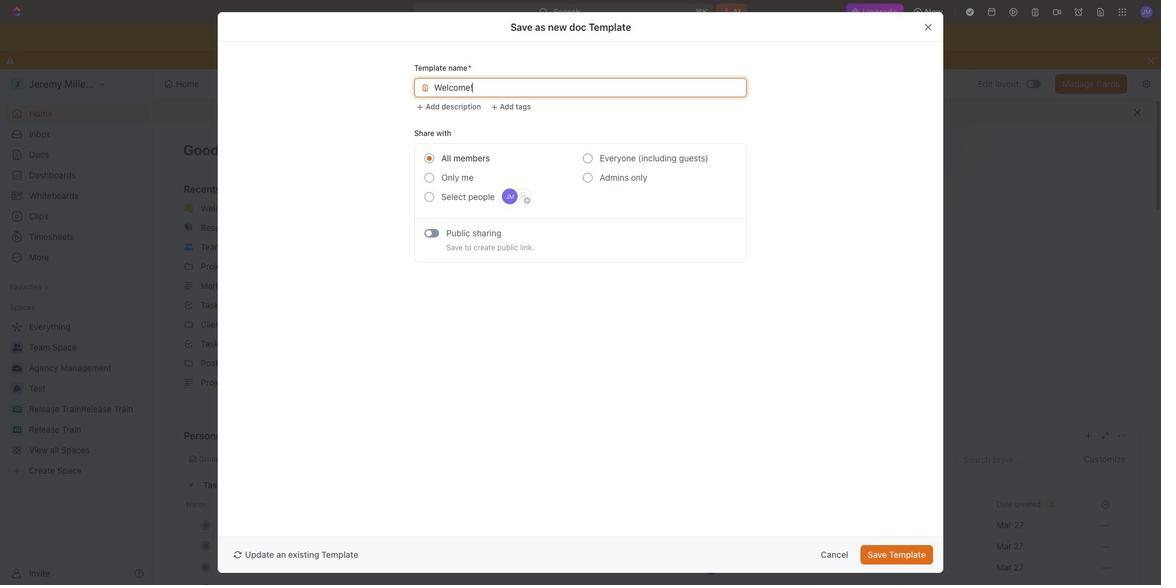 Task type: locate. For each thing, give the bounding box(es) containing it.
tree
[[5, 318, 149, 481]]

sidebar navigation
[[0, 70, 154, 585]]

user group image
[[184, 243, 194, 251]]

None radio
[[425, 154, 434, 163], [583, 154, 593, 163], [583, 173, 593, 183], [425, 192, 434, 202], [425, 154, 434, 163], [583, 154, 593, 163], [583, 173, 593, 183], [425, 192, 434, 202]]

alert
[[154, 99, 1155, 126]]

None radio
[[425, 173, 434, 183]]

option group
[[425, 149, 737, 214]]



Task type: describe. For each thing, give the bounding box(es) containing it.
Enter template name... text field
[[434, 79, 740, 97]]

Search tasks... text field
[[956, 451, 1077, 469]]

qdq9q image
[[715, 253, 724, 263]]

tree inside sidebar navigation
[[5, 318, 149, 481]]



Task type: vqa. For each thing, say whether or not it's contained in the screenshot.
the middle Add
no



